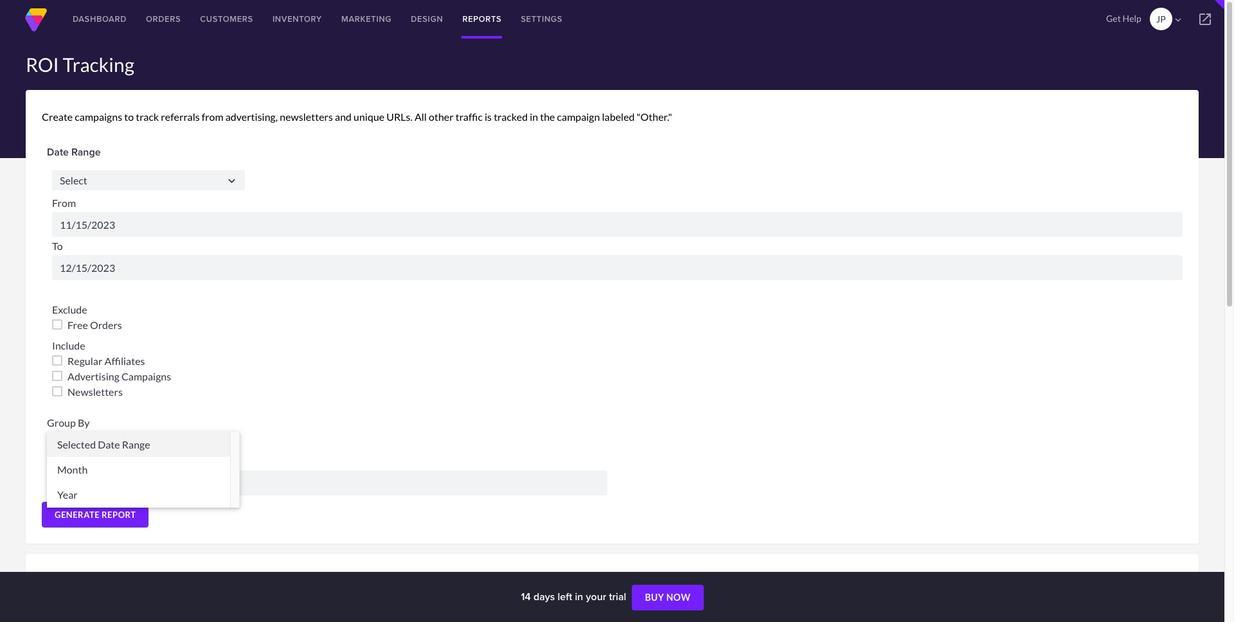 Task type: vqa. For each thing, say whether or not it's contained in the screenshot.
The * associated with help_outline
no



Task type: locate. For each thing, give the bounding box(es) containing it.
in right the left
[[575, 589, 583, 604]]

generate report
[[55, 510, 136, 520]]

reports
[[462, 13, 502, 25], [97, 570, 155, 591]]

0 horizontal spatial date
[[47, 145, 69, 159]]

1 horizontal spatial date
[[98, 438, 120, 451]]

orders right free
[[90, 319, 122, 331]]

0 vertical spatial in
[[530, 111, 538, 123]]

None text field
[[52, 170, 245, 190], [47, 471, 607, 496], [52, 170, 245, 190], [47, 471, 607, 496]]

newsletters
[[280, 111, 333, 123]]

urls.
[[387, 111, 413, 123]]

1 horizontal spatial reports
[[462, 13, 502, 25]]

is
[[485, 111, 492, 123]]

1 vertical spatial reports
[[97, 570, 155, 591]]

0 horizontal spatial in
[[530, 111, 538, 123]]

To text field
[[52, 255, 1183, 280]]

range
[[71, 145, 101, 159], [122, 438, 150, 451]]

all roi reports
[[42, 570, 155, 591]]

buy
[[645, 592, 664, 603]]

1 vertical spatial orders
[[90, 319, 122, 331]]

1 vertical spatial range
[[122, 438, 150, 451]]

1 vertical spatial in
[[575, 589, 583, 604]]

0 vertical spatial all
[[415, 111, 427, 123]]

 for date range
[[225, 174, 238, 188]]

0 vertical spatial range
[[71, 145, 101, 159]]

roi tracking
[[26, 53, 134, 76]]

include
[[52, 339, 87, 352]]

date
[[47, 145, 69, 159], [98, 438, 120, 451]]

now
[[666, 592, 691, 603]]

14 days left in your trial
[[521, 589, 629, 604]]

range up (optional) on the left of page
[[122, 438, 150, 451]]

 link
[[1186, 0, 1225, 39]]

dashboard
[[73, 13, 127, 25]]

0 vertical spatial reports
[[462, 13, 502, 25]]

date down create
[[47, 145, 69, 159]]

0 vertical spatial orders
[[146, 13, 181, 25]]

roi
[[26, 53, 59, 76], [65, 570, 94, 591]]

"other."
[[637, 111, 672, 123]]

unique
[[354, 111, 385, 123]]

buy now
[[645, 592, 691, 603]]

1 horizontal spatial in
[[575, 589, 583, 604]]

and
[[335, 111, 352, 123]]

free
[[67, 319, 88, 331]]

1 vertical spatial roi
[[65, 570, 94, 591]]

affiliateid (optional)
[[47, 454, 132, 467]]

date up (optional) on the left of page
[[98, 438, 120, 451]]

advertising,
[[225, 111, 278, 123]]

from
[[202, 111, 223, 123]]

orders
[[146, 13, 181, 25], [90, 319, 122, 331]]

0 vertical spatial 
[[225, 174, 238, 188]]

to
[[124, 111, 134, 123]]

0 horizontal spatial orders
[[90, 319, 122, 331]]

generate report link
[[42, 502, 149, 528]]

campaign
[[557, 111, 600, 123]]

14
[[521, 589, 531, 604]]

left
[[558, 589, 572, 604]]

orders left customers
[[146, 13, 181, 25]]

report
[[102, 510, 136, 520]]

group by
[[47, 417, 92, 429]]

labeled
[[602, 111, 635, 123]]

0 vertical spatial roi
[[26, 53, 59, 76]]

0 horizontal spatial range
[[71, 145, 101, 159]]

0 horizontal spatial roi
[[26, 53, 59, 76]]

settings
[[521, 13, 563, 25]]

in
[[530, 111, 538, 123], [575, 589, 583, 604]]

create campaigns to track referrals from advertising, newsletters and unique urls. all other traffic is tracked in the campaign labeled "other."
[[42, 111, 672, 123]]

all
[[415, 111, 427, 123], [42, 570, 62, 591]]

range down 'campaigns'
[[71, 145, 101, 159]]


[[1172, 14, 1184, 26]]

1 vertical spatial date
[[98, 438, 120, 451]]

regular affiliates
[[67, 355, 145, 367]]

help
[[1123, 13, 1142, 24]]

in left the
[[530, 111, 538, 123]]

0 horizontal spatial all
[[42, 570, 62, 591]]

1 horizontal spatial orders
[[146, 13, 181, 25]]

get help
[[1106, 13, 1142, 24]]

1 horizontal spatial all
[[415, 111, 427, 123]]

1 vertical spatial 
[[220, 436, 233, 449]]

1 horizontal spatial roi
[[65, 570, 94, 591]]


[[225, 174, 238, 188], [220, 436, 233, 449]]



Task type: describe. For each thing, give the bounding box(es) containing it.
exclude
[[52, 303, 89, 316]]

get
[[1106, 13, 1121, 24]]

your
[[586, 589, 606, 604]]

0 vertical spatial date
[[47, 145, 69, 159]]

trial
[[609, 589, 626, 604]]

From text field
[[52, 212, 1183, 237]]

 for group by
[[220, 436, 233, 449]]

year
[[57, 489, 78, 501]]


[[1198, 12, 1213, 27]]

inventory
[[272, 13, 322, 25]]

buy now link
[[632, 585, 704, 611]]

campaigns
[[121, 370, 171, 382]]

0 horizontal spatial reports
[[97, 570, 155, 591]]

generate
[[55, 510, 100, 520]]

referrals
[[161, 111, 200, 123]]

tracking
[[63, 53, 134, 76]]

affiliates
[[104, 355, 145, 367]]

by
[[78, 417, 90, 429]]

customers
[[200, 13, 253, 25]]

to
[[52, 240, 65, 252]]

date range
[[47, 145, 101, 159]]

selected date range
[[57, 438, 150, 451]]

free orders
[[67, 319, 122, 331]]

advertising campaigns
[[67, 370, 171, 382]]

the
[[540, 111, 555, 123]]

(optional)
[[96, 456, 132, 467]]

marketing
[[341, 13, 392, 25]]

affiliateid
[[47, 454, 94, 467]]

expand_more
[[1161, 570, 1183, 592]]

1 horizontal spatial range
[[122, 438, 150, 451]]

dashboard link
[[63, 0, 136, 39]]

jp
[[1156, 13, 1166, 24]]

track
[[136, 111, 159, 123]]

tracked
[[494, 111, 528, 123]]

from
[[52, 197, 76, 209]]

days
[[534, 589, 555, 604]]

selected
[[57, 438, 96, 451]]

advertising
[[67, 370, 119, 382]]

newsletters
[[67, 386, 123, 398]]

month
[[57, 464, 88, 476]]

campaigns
[[75, 111, 122, 123]]

other
[[429, 111, 454, 123]]

1 vertical spatial all
[[42, 570, 62, 591]]

create
[[42, 111, 73, 123]]

traffic
[[456, 111, 483, 123]]

design
[[411, 13, 443, 25]]

regular
[[67, 355, 102, 367]]

group
[[47, 417, 76, 429]]



